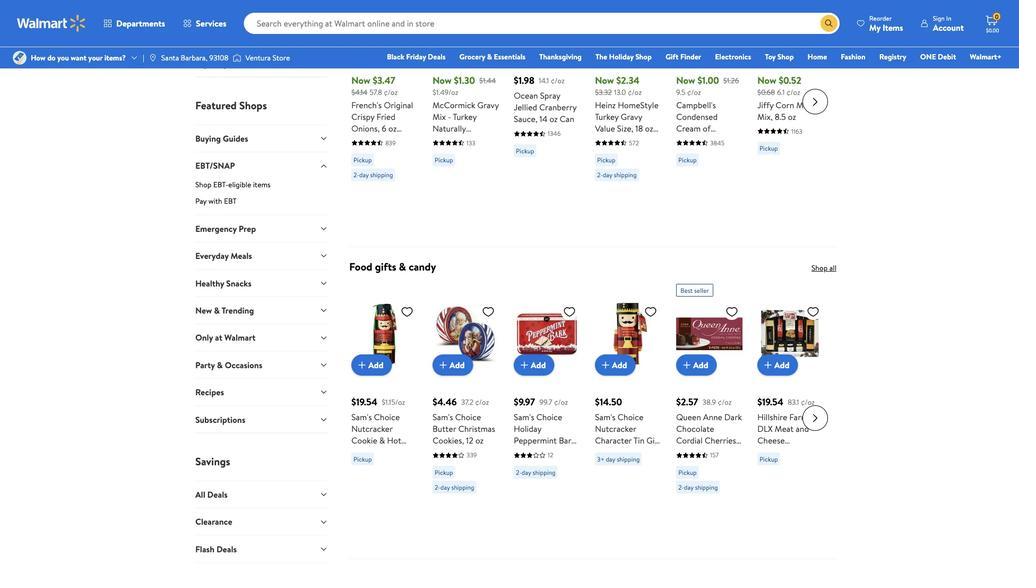 Task type: describe. For each thing, give the bounding box(es) containing it.
add button up the $14.50
[[595, 355, 636, 376]]

french's
[[352, 99, 382, 111]]

heinz homestyle turkey gravy value size, 18 oz jar image
[[595, 0, 662, 46]]

crispy
[[352, 111, 375, 123]]

cream
[[677, 123, 701, 134]]

trending
[[222, 305, 254, 316]]

133
[[467, 139, 476, 148]]

day down pieces
[[685, 483, 694, 492]]

add for add button above $0.52
[[775, 38, 790, 50]]

38.9
[[703, 397, 717, 408]]

$1.98 14.1 ¢/oz ocean spray jellied cranberry sauce, 14 oz can
[[514, 74, 577, 125]]

oz inside now $1.30 $1.44 $1.49/oz mccormick gravy mix - turkey naturally flavored, 0.87 oz gravies
[[486, 134, 494, 146]]

now for now $0.52
[[758, 74, 777, 87]]

grocery
[[460, 52, 486, 62]]

shipping inside '$14.50 sam's choice nutcracker character tin gift set 3+ day shipping'
[[617, 455, 640, 464]]

oz inside now $2.34 $3.32 13.0 ¢/oz heinz homestyle turkey gravy value size, 18 oz jar
[[646, 123, 654, 134]]

prep
[[239, 223, 256, 235]]

oz inside now $0.52 $0.68 6.1 ¢/oz jiffy corn muffin mix, 8.5 oz
[[789, 111, 797, 123]]

character
[[595, 435, 632, 447]]

choice inside $19.54 $1.15/oz sam's choice nutcracker cookie & hot chocolate gift tower
[[374, 412, 400, 423]]

37.2
[[461, 397, 474, 408]]

& right gifts at the top left
[[399, 260, 406, 274]]

food gifts & candy
[[350, 260, 436, 274]]

shipping down 572
[[614, 171, 637, 180]]

spray
[[540, 90, 561, 102]]

sauce,
[[514, 113, 538, 125]]

nutcracker inside '$14.50 sam's choice nutcracker character tin gift set 3+ day shipping'
[[595, 423, 637, 435]]

peppermint
[[514, 435, 557, 447]]

dlx
[[758, 423, 773, 435]]

hot
[[387, 435, 402, 447]]

ocean spray jellied cranberry sauce, 14 oz can image
[[514, 0, 581, 46]]

walmart image
[[17, 15, 86, 32]]

gift finder
[[666, 52, 702, 62]]

ebt/snap
[[195, 160, 235, 172]]

toppings
[[373, 134, 405, 146]]

healthy snacks button
[[195, 269, 328, 297]]

holiday inside "$19.54 83.1 ¢/oz hillshire farm dlx meat and cheese assortment holiday boxed gift set, 23.5oz"
[[758, 458, 786, 470]]

cheese
[[758, 435, 785, 447]]

$1.00
[[698, 74, 720, 87]]

pickup for now $0.52
[[760, 144, 779, 153]]

¢/oz inside "$4.46 37.2 ¢/oz sam's choice butter christmas cookies, 12 oz"
[[476, 397, 489, 408]]

10 inside "$2.57 38.9 ¢/oz queen anne dark chocolate cordial cherries, 6.6 oz box, 10 pieces"
[[718, 447, 726, 458]]

add button up $0.52
[[758, 33, 799, 55]]

sam's choice nutcracker cookie & hot chocolate gift tower image
[[352, 301, 418, 368]]

add button up $2.57
[[677, 355, 717, 376]]

2- for now $2.34
[[598, 171, 603, 180]]

9.5
[[677, 87, 686, 98]]

shop right the toy on the top right of the page
[[778, 52, 794, 62]]

value
[[595, 123, 616, 134]]

cookie
[[352, 435, 378, 447]]

can inside $1.98 14.1 ¢/oz ocean spray jellied cranberry sauce, 14 oz can
[[560, 113, 575, 125]]

subscriptions button
[[195, 406, 328, 433]]

-
[[448, 111, 452, 123]]

clearance button
[[195, 508, 328, 536]]

pickup down cookies,
[[435, 468, 453, 477]]

toy
[[766, 52, 776, 62]]

add button up '$1.30'
[[433, 33, 474, 55]]

¢/oz inside "$19.54 83.1 ¢/oz hillshire farm dlx meat and cheese assortment holiday boxed gift set, 23.5oz"
[[802, 397, 815, 408]]

add to cart image for now $2.34
[[600, 38, 612, 50]]

registry
[[880, 52, 907, 62]]

Walmart Site-Wide search field
[[244, 13, 840, 34]]

83.1
[[788, 397, 800, 408]]

day down 'jar'
[[603, 171, 613, 180]]

add to cart image up $2.57
[[681, 359, 694, 372]]

$4.46
[[433, 396, 457, 409]]

add for add button over 83.1 on the right bottom of the page
[[775, 360, 790, 371]]

barbara,
[[181, 53, 208, 63]]

add for add button over $2.34
[[612, 38, 628, 50]]

93108
[[209, 53, 229, 63]]

cranberry
[[540, 102, 577, 113]]

$19.54 for choice
[[352, 396, 378, 409]]

add to cart image for $4.46
[[437, 359, 450, 372]]

+2 options
[[533, 60, 562, 69]]

pay
[[195, 196, 207, 206]]

sam's inside "$4.46 37.2 ¢/oz sam's choice butter christmas cookies, 12 oz"
[[433, 412, 453, 423]]

gift finder link
[[661, 51, 707, 62]]

all
[[195, 489, 205, 501]]

sign in to add to favorites list, sam's choice butter christmas cookies, 12 oz image
[[482, 306, 495, 319]]

thanksgiving
[[540, 52, 582, 62]]

product group containing $14.50
[[595, 280, 662, 555]]

now for now $3.47
[[352, 74, 371, 87]]

set,
[[775, 470, 789, 482]]

shop up pay
[[195, 179, 212, 190]]

$19.54 $1.15/oz sam's choice nutcracker cookie & hot chocolate gift tower
[[352, 396, 406, 470]]

$1.98
[[514, 74, 535, 87]]

add for add button over $1.15/oz
[[369, 360, 384, 371]]

jiffy corn muffin mix, 8.5 oz image
[[758, 0, 824, 46]]

and
[[796, 423, 810, 435]]

shops
[[239, 98, 267, 113]]

6.1
[[778, 87, 785, 98]]

deals for flash deals
[[217, 544, 237, 555]]

pickup for $1.98
[[516, 147, 535, 156]]

pickup down cheese
[[760, 455, 779, 464]]

1163
[[792, 127, 803, 136]]

fashion
[[842, 52, 866, 62]]

boxed
[[788, 458, 811, 470]]

gifts
[[375, 260, 397, 274]]

add to cart image for $9.97
[[518, 359, 531, 372]]

& inside $19.54 $1.15/oz sam's choice nutcracker cookie & hot chocolate gift tower
[[380, 435, 385, 447]]

& inside $9.97 99.7 ¢/oz sam's choice holiday peppermint bark, 10 oz tin, white & dark chocolate mint candy bark
[[573, 447, 579, 458]]

57.8
[[370, 87, 382, 98]]

jiffy
[[758, 99, 774, 111]]

1 vertical spatial 12
[[548, 451, 554, 460]]

finder
[[681, 52, 702, 62]]

day left candy
[[522, 468, 532, 477]]

farm
[[790, 412, 809, 423]]

now $1.30 $1.44 $1.49/oz mccormick gravy mix - turkey naturally flavored, 0.87 oz gravies
[[433, 74, 499, 158]]

product group containing $4.46
[[433, 280, 499, 555]]

debit
[[939, 52, 957, 62]]

& inside new & trending dropdown button
[[214, 305, 220, 316]]

buying guides
[[195, 133, 248, 144]]

add for add button above '$1.30'
[[450, 38, 465, 50]]

add to cart image up the $14.50
[[600, 359, 612, 372]]

oz inside $9.97 99.7 ¢/oz sam's choice holiday peppermint bark, 10 oz tin, white & dark chocolate mint candy bark
[[524, 447, 532, 458]]

choice inside '$14.50 sam's choice nutcracker character tin gift set 3+ day shipping'
[[618, 412, 644, 423]]

french's original crispy fried onions, 6 oz salad toppings image
[[352, 0, 418, 46]]

choice inside "$4.46 37.2 ¢/oz sam's choice butter christmas cookies, 12 oz"
[[455, 412, 481, 423]]

day down "salad"
[[360, 171, 369, 180]]

nutcracker inside $19.54 $1.15/oz sam's choice nutcracker cookie & hot chocolate gift tower
[[352, 423, 393, 435]]

emergency
[[195, 223, 237, 235]]

shop ebt-eligible items
[[195, 179, 271, 190]]

sign in to add to favorites list, queen anne dark chocolate cordial cherries, 6.6 oz box, 10 pieces image
[[726, 306, 739, 319]]

cherries,
[[705, 435, 739, 447]]

add for add button on top of the $14.50
[[612, 360, 628, 371]]

gravy inside now $1.30 $1.44 $1.49/oz mccormick gravy mix - turkey naturally flavored, 0.87 oz gravies
[[478, 99, 499, 111]]

gift left finder
[[666, 52, 679, 62]]

day inside '$14.50 sam's choice nutcracker character tin gift set 3+ day shipping'
[[606, 455, 616, 464]]

only
[[195, 332, 213, 344]]

cookies,
[[433, 435, 464, 447]]

day down cookies,
[[441, 483, 450, 492]]

2-day shipping down 339
[[435, 483, 475, 492]]

black
[[387, 52, 405, 62]]

 image for santa
[[149, 54, 157, 62]]

sign
[[934, 14, 945, 23]]

sign in to add to favorites list, hillshire farm dlx meat and cheese assortment holiday boxed gift set, 23.5oz image
[[807, 306, 820, 319]]

subscriptions
[[195, 414, 246, 426]]

santa barbara, 93108
[[161, 53, 229, 63]]

¢/oz inside now $2.34 $3.32 13.0 ¢/oz heinz homestyle turkey gravy value size, 18 oz jar
[[628, 87, 642, 98]]

all
[[830, 263, 837, 273]]

3+
[[598, 455, 605, 464]]

flash deals
[[195, 544, 237, 555]]

¢/oz inside now $3.47 $4.14 57.8 ¢/oz french's original crispy fried onions, 6 oz salad toppings
[[384, 87, 398, 98]]

salad
[[352, 134, 371, 146]]

6.6
[[677, 447, 688, 458]]

new & trending
[[195, 305, 254, 316]]

gift inside '$14.50 sam's choice nutcracker character tin gift set 3+ day shipping'
[[647, 435, 662, 447]]

new
[[195, 305, 212, 316]]

add to cart image for $1.98
[[518, 38, 531, 50]]

add to cart image for now $0.52
[[762, 38, 775, 50]]

recipes
[[195, 387, 224, 398]]

2- for now $3.47
[[354, 171, 360, 180]]

now $1.00 $1.26 9.5 ¢/oz campbell's condensed cream of mushroom soup, 10.5 oz can
[[677, 74, 740, 158]]

chocolate inside "$2.57 38.9 ¢/oz queen anne dark chocolate cordial cherries, 6.6 oz box, 10 pieces"
[[677, 423, 715, 435]]

shipping down pieces
[[696, 483, 718, 492]]

deals for all deals
[[207, 489, 228, 501]]

gift inside "$19.54 83.1 ¢/oz hillshire farm dlx meat and cheese assortment holiday boxed gift set, 23.5oz"
[[758, 470, 773, 482]]

original
[[384, 99, 414, 111]]

of
[[703, 123, 711, 134]]

jellied
[[514, 102, 538, 113]]

snacks
[[226, 277, 252, 289]]

pickup for $2.57
[[679, 468, 697, 477]]

oz inside "$4.46 37.2 ¢/oz sam's choice butter christmas cookies, 12 oz"
[[476, 435, 484, 447]]

next slide for product carousel list image for now $0.52
[[803, 89, 829, 114]]

hillshire farm dlx meat and cheese assortment holiday boxed gift set, 23.5oz image
[[758, 301, 824, 368]]

tin,
[[534, 447, 547, 458]]

572
[[629, 139, 640, 148]]

add for add button on top of $1.00
[[694, 38, 709, 50]]

sam's choice holiday peppermint bark, 10 oz tin, white & dark chocolate mint candy bark image
[[514, 301, 581, 368]]

featured
[[195, 98, 237, 113]]

shipping down 339
[[452, 483, 475, 492]]

add button up $1.15/oz
[[352, 355, 392, 376]]



Task type: vqa. For each thing, say whether or not it's contained in the screenshot.


Task type: locate. For each thing, give the bounding box(es) containing it.
|
[[143, 53, 144, 63]]

now for now $1.30
[[433, 74, 452, 87]]

¢/oz up original
[[384, 87, 398, 98]]

search icon image
[[825, 19, 834, 28]]

¢/oz right 99.7
[[555, 397, 568, 408]]

mccormick
[[433, 99, 476, 111]]

2 now from the left
[[433, 74, 452, 87]]

dark right anne
[[725, 412, 743, 423]]

oz right 0.87
[[486, 134, 494, 146]]

$0.52
[[779, 74, 802, 87]]

flavored,
[[433, 134, 467, 146]]

1 now from the left
[[352, 74, 371, 87]]

add up toy shop link
[[775, 38, 790, 50]]

product group containing $9.97
[[514, 280, 581, 555]]

oz inside the now $1.00 $1.26 9.5 ¢/oz campbell's condensed cream of mushroom soup, 10.5 oz can
[[693, 146, 701, 158]]

add button up $9.97
[[514, 355, 555, 376]]

2- down cookies,
[[435, 483, 441, 492]]

& right grocery
[[487, 52, 493, 62]]

shop all link
[[812, 263, 837, 273]]

add up 38.9 on the bottom
[[694, 360, 709, 371]]

candy
[[533, 470, 557, 482]]

registry link
[[875, 51, 912, 62]]

holiday inside $9.97 99.7 ¢/oz sam's choice holiday peppermint bark, 10 oz tin, white & dark chocolate mint candy bark
[[514, 423, 542, 435]]

pickup for now $1.00
[[679, 156, 697, 165]]

0 horizontal spatial holiday
[[514, 423, 542, 435]]

santa
[[161, 53, 179, 63]]

dark inside $9.97 99.7 ¢/oz sam's choice holiday peppermint bark, 10 oz tin, white & dark chocolate mint candy bark
[[514, 458, 532, 470]]

now inside now $1.30 $1.44 $1.49/oz mccormick gravy mix - turkey naturally flavored, 0.87 oz gravies
[[433, 74, 452, 87]]

electronics link
[[711, 51, 757, 62]]

sam's down $4.46
[[433, 412, 453, 423]]

how do you want your items?
[[31, 53, 126, 63]]

1 vertical spatial next slide for product carousel list image
[[803, 406, 829, 431]]

chocolate inside $9.97 99.7 ¢/oz sam's choice holiday peppermint bark, 10 oz tin, white & dark chocolate mint candy bark
[[534, 458, 572, 470]]

2 turkey from the left
[[595, 111, 619, 123]]

deals right "friday"
[[428, 52, 446, 62]]

1 horizontal spatial gravy
[[621, 111, 643, 123]]

4 sam's from the left
[[595, 412, 616, 423]]

pieces
[[677, 458, 700, 470]]

pickup for now $1.30
[[435, 156, 453, 165]]

0 vertical spatial 12
[[466, 435, 474, 447]]

pickup for now $2.34
[[598, 156, 616, 165]]

0 vertical spatial can
[[560, 113, 575, 125]]

gift right cookie
[[392, 447, 406, 458]]

day right the 3+
[[606, 455, 616, 464]]

add button up $3.47
[[352, 33, 392, 55]]

2-day shipping down 572
[[598, 171, 637, 180]]

your
[[88, 53, 103, 63]]

sam's inside $19.54 $1.15/oz sam's choice nutcracker cookie & hot chocolate gift tower
[[352, 412, 372, 423]]

$1.26
[[724, 76, 740, 86]]

occasions
[[225, 359, 263, 371]]

$2.57 38.9 ¢/oz queen anne dark chocolate cordial cherries, 6.6 oz box, 10 pieces
[[677, 396, 743, 470]]

oz
[[789, 111, 797, 123], [550, 113, 558, 125], [389, 123, 397, 134], [646, 123, 654, 134], [486, 134, 494, 146], [693, 146, 701, 158], [476, 435, 484, 447], [524, 447, 532, 458], [690, 447, 698, 458]]

0 horizontal spatial chocolate
[[352, 447, 390, 458]]

 image
[[233, 53, 241, 63]]

1 horizontal spatial  image
[[149, 54, 157, 62]]

sam's inside '$14.50 sam's choice nutcracker character tin gift set 3+ day shipping'
[[595, 412, 616, 423]]

product group containing now $2.34
[[595, 0, 662, 243]]

1 vertical spatial deals
[[207, 489, 228, 501]]

10 left tin,
[[514, 447, 522, 458]]

campbell's
[[677, 99, 717, 111]]

oz up 339
[[476, 435, 484, 447]]

¢/oz inside the now $1.00 $1.26 9.5 ¢/oz campbell's condensed cream of mushroom soup, 10.5 oz can
[[688, 87, 702, 98]]

product group containing now $1.00
[[677, 0, 743, 243]]

2 nutcracker from the left
[[595, 423, 637, 435]]

10 right box,
[[718, 447, 726, 458]]

2 horizontal spatial holiday
[[758, 458, 786, 470]]

product group containing now $3.47
[[352, 0, 418, 243]]

shop all
[[812, 263, 837, 273]]

1 vertical spatial dark
[[514, 458, 532, 470]]

2- down "salad"
[[354, 171, 360, 180]]

add button up 83.1 on the right bottom of the page
[[758, 355, 799, 376]]

day
[[360, 171, 369, 180], [603, 171, 613, 180], [606, 455, 616, 464], [522, 468, 532, 477], [441, 483, 450, 492], [685, 483, 694, 492]]

add to cart image for now $3.47
[[356, 38, 369, 50]]

new & trending button
[[195, 297, 328, 324]]

in
[[947, 14, 952, 23]]

839
[[386, 139, 396, 148]]

add for add button above +2
[[531, 38, 546, 50]]

0 vertical spatial next slide for product carousel list image
[[803, 89, 829, 114]]

sign in to add to favorites list, sam's choice holiday peppermint bark, 10 oz tin, white & dark chocolate mint candy bark image
[[564, 306, 576, 319]]

deals right flash
[[217, 544, 237, 555]]

mix,
[[758, 111, 773, 123]]

add up +2
[[531, 38, 546, 50]]

1 horizontal spatial can
[[703, 146, 718, 158]]

oz right 18
[[646, 123, 654, 134]]

add to cart image up the toy on the top right of the page
[[762, 38, 775, 50]]

grocery & essentials
[[460, 52, 526, 62]]

pickup down 'jar'
[[598, 156, 616, 165]]

0 horizontal spatial  image
[[13, 51, 27, 65]]

shop up $2.34
[[636, 52, 652, 62]]

choice down 37.2
[[455, 412, 481, 423]]

now $0.52 $0.68 6.1 ¢/oz jiffy corn muffin mix, 8.5 oz
[[758, 74, 822, 123]]

2-day shipping for now $2.34
[[598, 171, 637, 180]]

1 horizontal spatial turkey
[[595, 111, 619, 123]]

now for now $2.34
[[595, 74, 615, 87]]

& right white
[[573, 447, 579, 458]]

now inside the now $1.00 $1.26 9.5 ¢/oz campbell's condensed cream of mushroom soup, 10.5 oz can
[[677, 74, 696, 87]]

product group
[[352, 0, 418, 243], [433, 0, 499, 243], [514, 0, 581, 243], [595, 0, 662, 243], [677, 0, 743, 243], [758, 0, 824, 243], [352, 280, 418, 555], [433, 280, 499, 555], [514, 280, 581, 555], [595, 280, 662, 555], [677, 280, 743, 555], [758, 280, 824, 555]]

¢/oz right 37.2
[[476, 397, 489, 408]]

how
[[31, 53, 46, 63]]

2 10 from the left
[[718, 447, 726, 458]]

12
[[466, 435, 474, 447], [548, 451, 554, 460]]

2 vertical spatial deals
[[217, 544, 237, 555]]

1 $19.54 from the left
[[352, 396, 378, 409]]

$14.50
[[595, 396, 623, 409]]

oz right 6
[[389, 123, 397, 134]]

1 horizontal spatial nutcracker
[[595, 423, 637, 435]]

0 vertical spatial holiday
[[610, 52, 634, 62]]

shipping down 839
[[371, 171, 393, 180]]

oz right 8.5
[[789, 111, 797, 123]]

$9.97
[[514, 396, 536, 409]]

candy
[[409, 260, 436, 274]]

bark
[[559, 470, 575, 482]]

14.1
[[539, 76, 549, 86]]

pickup down cookie
[[354, 455, 372, 464]]

holiday up tin,
[[514, 423, 542, 435]]

12 up 339
[[466, 435, 474, 447]]

turkey inside now $1.30 $1.44 $1.49/oz mccormick gravy mix - turkey naturally flavored, 0.87 oz gravies
[[453, 111, 477, 123]]

shop left all
[[812, 263, 828, 273]]

3 choice from the left
[[537, 412, 563, 423]]

0 horizontal spatial dark
[[514, 458, 532, 470]]

add button up +2
[[514, 33, 555, 55]]

12 inside "$4.46 37.2 ¢/oz sam's choice butter christmas cookies, 12 oz"
[[466, 435, 474, 447]]

items
[[883, 22, 904, 33]]

deals right all
[[207, 489, 228, 501]]

with
[[209, 196, 222, 206]]

& inside grocery & essentials link
[[487, 52, 493, 62]]

services button
[[174, 11, 236, 36]]

8.5
[[775, 111, 787, 123]]

walmart
[[225, 332, 256, 344]]

can inside the now $1.00 $1.26 9.5 ¢/oz campbell's condensed cream of mushroom soup, 10.5 oz can
[[703, 146, 718, 158]]

mix
[[433, 111, 446, 123]]

now inside now $2.34 $3.32 13.0 ¢/oz heinz homestyle turkey gravy value size, 18 oz jar
[[595, 74, 615, 87]]

emergency prep button
[[195, 215, 328, 242]]

now left "6.1"
[[758, 74, 777, 87]]

items?
[[104, 53, 126, 63]]

product group containing now $0.52
[[758, 0, 824, 243]]

0 horizontal spatial turkey
[[453, 111, 477, 123]]

add for add button over $2.57
[[694, 360, 709, 371]]

shipping down tin,
[[533, 468, 556, 477]]

0 horizontal spatial can
[[560, 113, 575, 125]]

add for add button above $3.47
[[369, 38, 384, 50]]

shop ebt-eligible items link
[[195, 179, 328, 194]]

product group containing $2.57
[[677, 280, 743, 555]]

4 now from the left
[[677, 74, 696, 87]]

sam's down $9.97
[[514, 412, 535, 423]]

¢/oz inside "$2.57 38.9 ¢/oz queen anne dark chocolate cordial cherries, 6.6 oz box, 10 pieces"
[[718, 397, 732, 408]]

¢/oz up homestyle
[[628, 87, 642, 98]]

butter
[[433, 423, 457, 435]]

add
[[369, 38, 384, 50], [450, 38, 465, 50], [531, 38, 546, 50], [612, 38, 628, 50], [694, 38, 709, 50], [775, 38, 790, 50], [369, 360, 384, 371], [450, 360, 465, 371], [531, 360, 546, 371], [612, 360, 628, 371], [694, 360, 709, 371], [775, 360, 790, 371]]

add for add button on top of $9.97
[[531, 360, 546, 371]]

10 inside $9.97 99.7 ¢/oz sam's choice holiday peppermint bark, 10 oz tin, white & dark chocolate mint candy bark
[[514, 447, 522, 458]]

$2.34
[[617, 74, 640, 87]]

2- left candy
[[516, 468, 522, 477]]

chocolate inside $19.54 $1.15/oz sam's choice nutcracker cookie & hot chocolate gift tower
[[352, 447, 390, 458]]

$19.54
[[352, 396, 378, 409], [758, 396, 784, 409]]

toy shop link
[[761, 51, 799, 62]]

choice inside $9.97 99.7 ¢/oz sam's choice holiday peppermint bark, 10 oz tin, white & dark chocolate mint candy bark
[[537, 412, 563, 423]]

shipping
[[371, 171, 393, 180], [614, 171, 637, 180], [617, 455, 640, 464], [533, 468, 556, 477], [452, 483, 475, 492], [696, 483, 718, 492]]

walmart+
[[971, 52, 1002, 62]]

¢/oz inside $9.97 99.7 ¢/oz sam's choice holiday peppermint bark, 10 oz tin, white & dark chocolate mint candy bark
[[555, 397, 568, 408]]

only at walmart
[[195, 332, 256, 344]]

choice down $1.15/oz
[[374, 412, 400, 423]]

mushroom
[[677, 134, 716, 146]]

1 vertical spatial can
[[703, 146, 718, 158]]

next slide for product carousel list image
[[803, 89, 829, 114], [803, 406, 829, 431]]

3 now from the left
[[595, 74, 615, 87]]

add up the $14.50
[[612, 360, 628, 371]]

shipping down tin
[[617, 455, 640, 464]]

pickup down "salad"
[[354, 156, 372, 165]]

2-day shipping down 839
[[354, 171, 393, 180]]

choice up tin
[[618, 412, 644, 423]]

add to cart image up hillshire
[[762, 359, 775, 372]]

gravy inside now $2.34 $3.32 13.0 ¢/oz heinz homestyle turkey gravy value size, 18 oz jar
[[621, 111, 643, 123]]

add up grocery
[[450, 38, 465, 50]]

home
[[808, 52, 828, 62]]

oz right 14
[[550, 113, 558, 125]]

reorder
[[870, 14, 893, 23]]

2 horizontal spatial chocolate
[[677, 423, 715, 435]]

 image for how
[[13, 51, 27, 65]]

1 horizontal spatial $19.54
[[758, 396, 784, 409]]

now inside now $0.52 $0.68 6.1 ¢/oz jiffy corn muffin mix, 8.5 oz
[[758, 74, 777, 87]]

add button up $2.34
[[595, 33, 636, 55]]

$0.68
[[758, 87, 776, 98]]

2-day shipping for $2.57
[[679, 483, 718, 492]]

pickup down sauce,
[[516, 147, 535, 156]]

gift right tin
[[647, 435, 662, 447]]

0 horizontal spatial 10
[[514, 447, 522, 458]]

grocery & essentials link
[[455, 51, 531, 62]]

add up $3.47
[[369, 38, 384, 50]]

oz inside "$2.57 38.9 ¢/oz queen anne dark chocolate cordial cherries, 6.6 oz box, 10 pieces"
[[690, 447, 698, 458]]

homestyle
[[618, 99, 659, 111]]

add for add button over $4.46
[[450, 360, 465, 371]]

 image right |
[[149, 54, 157, 62]]

add to cart image up $4.14
[[356, 38, 369, 50]]

2-day shipping for now $3.47
[[354, 171, 393, 180]]

the holiday shop
[[596, 52, 652, 62]]

muffin
[[797, 99, 822, 111]]

& left hot on the bottom left
[[380, 435, 385, 447]]

+2
[[533, 60, 540, 69]]

walmart+ link
[[966, 51, 1007, 62]]

now left '$1.30'
[[433, 74, 452, 87]]

add to cart image for $19.54
[[762, 359, 775, 372]]

1 horizontal spatial 12
[[548, 451, 554, 460]]

gift inside $19.54 $1.15/oz sam's choice nutcracker cookie & hot chocolate gift tower
[[392, 447, 406, 458]]

next slide for product carousel list image for $19.54
[[803, 406, 829, 431]]

nutcracker up set
[[595, 423, 637, 435]]

0 vertical spatial dark
[[725, 412, 743, 423]]

deals
[[428, 52, 446, 62], [207, 489, 228, 501], [217, 544, 237, 555]]

mccormick gravy mix - turkey naturally flavored, 0.87 oz gravies image
[[433, 0, 499, 46]]

now $2.34 $3.32 13.0 ¢/oz heinz homestyle turkey gravy value size, 18 oz jar
[[595, 74, 659, 146]]

$19.54 for hillshire
[[758, 396, 784, 409]]

1 choice from the left
[[374, 412, 400, 423]]

recipes button
[[195, 379, 328, 406]]

2 choice from the left
[[455, 412, 481, 423]]

$19.54 inside $19.54 $1.15/oz sam's choice nutcracker cookie & hot chocolate gift tower
[[352, 396, 378, 409]]

10.5
[[677, 146, 691, 158]]

1 nutcracker from the left
[[352, 423, 393, 435]]

ventura store
[[246, 53, 290, 63]]

sam's choice nutcracker character tin gift set image
[[595, 301, 662, 368]]

2-day shipping down tin,
[[516, 468, 556, 477]]

1 turkey from the left
[[453, 111, 477, 123]]

$1.30
[[454, 74, 475, 87]]

oz right 6.6
[[690, 447, 698, 458]]

pickup down flavored,
[[435, 156, 453, 165]]

holiday inside 'link'
[[610, 52, 634, 62]]

add to cart image for $19.54
[[356, 359, 369, 372]]

queen anne dark chocolate cordial cherries, 6.6 oz box, 10 pieces image
[[677, 301, 743, 368]]

ebt/snap button
[[195, 152, 328, 179]]

one
[[921, 52, 937, 62]]

0 horizontal spatial $19.54
[[352, 396, 378, 409]]

1 horizontal spatial holiday
[[610, 52, 634, 62]]

my
[[870, 22, 881, 33]]

2 next slide for product carousel list image from the top
[[803, 406, 829, 431]]

product group containing $1.98
[[514, 0, 581, 243]]

 image left how
[[13, 51, 27, 65]]

2- for $2.57
[[679, 483, 685, 492]]

departments button
[[95, 11, 174, 36]]

$19.54 inside "$19.54 83.1 ¢/oz hillshire farm dlx meat and cheese assortment holiday boxed gift set, 23.5oz"
[[758, 396, 784, 409]]

1 next slide for product carousel list image from the top
[[803, 89, 829, 114]]

gravy up 572
[[621, 111, 643, 123]]

2-day shipping down pieces
[[679, 483, 718, 492]]

add to cart image
[[437, 38, 450, 50], [681, 38, 694, 50], [356, 359, 369, 372], [437, 359, 450, 372], [518, 359, 531, 372]]

¢/oz right 14.1
[[551, 76, 565, 86]]

5 now from the left
[[758, 74, 777, 87]]

dark inside "$2.57 38.9 ¢/oz queen anne dark chocolate cordial cherries, 6.6 oz box, 10 pieces"
[[725, 412, 743, 423]]

at
[[215, 332, 223, 344]]

now inside now $3.47 $4.14 57.8 ¢/oz french's original crispy fried onions, 6 oz salad toppings
[[352, 74, 371, 87]]

sam's inside $9.97 99.7 ¢/oz sam's choice holiday peppermint bark, 10 oz tin, white & dark chocolate mint candy bark
[[514, 412, 535, 423]]

sign in to add to favorites list, sam's choice nutcracker character tin gift set image
[[645, 306, 658, 319]]

shop inside 'link'
[[636, 52, 652, 62]]

all deals button
[[195, 481, 328, 508]]

2 vertical spatial holiday
[[758, 458, 786, 470]]

services
[[196, 18, 227, 29]]

2 $19.54 from the left
[[758, 396, 784, 409]]

 image
[[13, 51, 27, 65], [149, 54, 157, 62]]

1 horizontal spatial chocolate
[[534, 458, 572, 470]]

campbell's condensed cream of mushroom soup, 10.5 oz can image
[[677, 0, 743, 46]]

1 vertical spatial holiday
[[514, 423, 542, 435]]

&
[[487, 52, 493, 62], [399, 260, 406, 274], [214, 305, 220, 316], [217, 359, 223, 371], [380, 435, 385, 447], [573, 447, 579, 458]]

oz left tin,
[[524, 447, 532, 458]]

sign in to add to favorites list, sam's choice nutcracker cookie & hot chocolate gift tower image
[[401, 306, 414, 319]]

add button up $1.00
[[677, 33, 717, 55]]

product group containing now $1.30
[[433, 0, 499, 243]]

2- down pieces
[[679, 483, 685, 492]]

& inside the party & occasions dropdown button
[[217, 359, 223, 371]]

now for now $1.00
[[677, 74, 696, 87]]

add button up $4.46
[[433, 355, 474, 376]]

1 horizontal spatial 10
[[718, 447, 726, 458]]

oz inside now $3.47 $4.14 57.8 ¢/oz french's original crispy fried onions, 6 oz salad toppings
[[389, 123, 397, 134]]

& right new
[[214, 305, 220, 316]]

¢/oz right 38.9 on the bottom
[[718, 397, 732, 408]]

add up $1.15/oz
[[369, 360, 384, 371]]

1 10 from the left
[[514, 447, 522, 458]]

$2.57
[[677, 396, 699, 409]]

sam's down the $14.50
[[595, 412, 616, 423]]

0 vertical spatial deals
[[428, 52, 446, 62]]

everyday
[[195, 250, 229, 262]]

$19.54 left $1.15/oz
[[352, 396, 378, 409]]

1 horizontal spatial dark
[[725, 412, 743, 423]]

white
[[549, 447, 571, 458]]

sam's choice butter christmas cookies, 12 oz image
[[433, 301, 499, 368]]

2-
[[354, 171, 360, 180], [598, 171, 603, 180], [516, 468, 522, 477], [435, 483, 441, 492], [679, 483, 685, 492]]

pickup for now $3.47
[[354, 156, 372, 165]]

1 sam's from the left
[[352, 412, 372, 423]]

turkey inside now $2.34 $3.32 13.0 ¢/oz heinz homestyle turkey gravy value size, 18 oz jar
[[595, 111, 619, 123]]

0 horizontal spatial 12
[[466, 435, 474, 447]]

add up 83.1 on the right bottom of the page
[[775, 360, 790, 371]]

healthy snacks
[[195, 277, 252, 289]]

¢/oz right 83.1 on the right bottom of the page
[[802, 397, 815, 408]]

3 sam's from the left
[[514, 412, 535, 423]]

add up 99.7
[[531, 360, 546, 371]]

$4.14
[[352, 87, 368, 98]]

holiday down cheese
[[758, 458, 786, 470]]

box,
[[700, 447, 716, 458]]

¢/oz inside $1.98 14.1 ¢/oz ocean spray jellied cranberry sauce, 14 oz can
[[551, 76, 565, 86]]

¢/oz inside now $0.52 $0.68 6.1 ¢/oz jiffy corn muffin mix, 8.5 oz
[[787, 87, 801, 98]]

2 sam's from the left
[[433, 412, 453, 423]]

Search search field
[[244, 13, 840, 34]]

oz inside $1.98 14.1 ¢/oz ocean spray jellied cranberry sauce, 14 oz can
[[550, 113, 558, 125]]

next slide for product carousel list image right 83.1 on the right bottom of the page
[[803, 406, 829, 431]]

emergency prep
[[195, 223, 256, 235]]

0 horizontal spatial nutcracker
[[352, 423, 393, 435]]

next slide for product carousel list image right corn
[[803, 89, 829, 114]]

4 choice from the left
[[618, 412, 644, 423]]

¢/oz up campbell's
[[688, 87, 702, 98]]

add up 37.2
[[450, 360, 465, 371]]

now left $3.47
[[352, 74, 371, 87]]

0 horizontal spatial gravy
[[478, 99, 499, 111]]

now left $1.00
[[677, 74, 696, 87]]

add to cart image
[[356, 38, 369, 50], [518, 38, 531, 50], [600, 38, 612, 50], [762, 38, 775, 50], [600, 359, 612, 372], [681, 359, 694, 372], [762, 359, 775, 372]]



